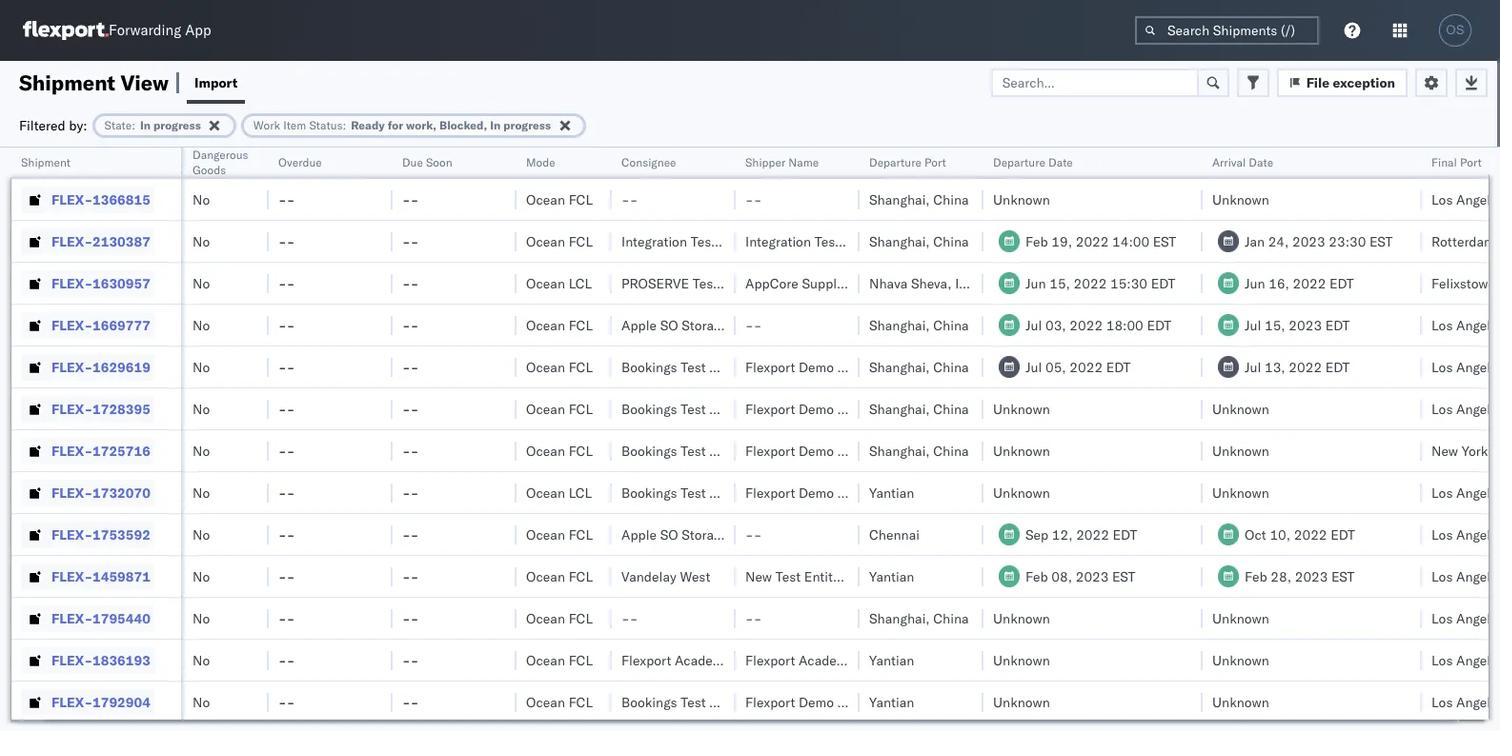 Task type: describe. For each thing, give the bounding box(es) containing it.
exception
[[1333, 74, 1395, 91]]

4 resize handle column header from the left
[[494, 148, 517, 732]]

16,
[[1269, 275, 1289, 292]]

flexport for 1732070
[[745, 485, 795, 502]]

2023 for 24,
[[1292, 233, 1325, 250]]

1836193
[[93, 652, 150, 670]]

arrival date
[[1212, 155, 1273, 170]]

appcore
[[745, 275, 798, 292]]

03,
[[1045, 317, 1066, 334]]

18:00
[[1106, 317, 1143, 334]]

ocean fcl for flex-1753592
[[526, 527, 593, 544]]

arrival
[[1212, 155, 1246, 170]]

york,
[[1462, 443, 1492, 460]]

2 : from the left
[[343, 118, 346, 132]]

flex-1836193
[[51, 652, 150, 670]]

ocean lcl for bookings test consignee
[[526, 485, 592, 502]]

2022 for 15,
[[1074, 275, 1107, 292]]

Search... text field
[[991, 68, 1199, 97]]

(do for chennai
[[731, 527, 759, 544]]

flex-1795440
[[51, 610, 150, 628]]

work,
[[406, 118, 436, 132]]

fcl for flex-2130387
[[569, 233, 593, 250]]

jul 05, 2022 edt
[[1025, 359, 1131, 376]]

flex- for 1753592
[[51, 527, 93, 544]]

account
[[721, 275, 771, 292]]

flex- for 1725716
[[51, 443, 93, 460]]

flex- for 1836193
[[51, 652, 93, 670]]

jul for jul 15, 2023 edt
[[1245, 317, 1261, 334]]

fcl for flex-1366815
[[569, 191, 593, 208]]

date for departure date
[[1048, 155, 1073, 170]]

port for final port
[[1460, 155, 1482, 170]]

ocean for 1630957
[[526, 275, 565, 292]]

jan
[[1245, 233, 1265, 250]]

feb for feb 08, 2023 est
[[1025, 568, 1048, 586]]

mode button
[[517, 152, 593, 171]]

forwarding
[[109, 21, 181, 40]]

dangerous goods
[[193, 148, 248, 177]]

felixstowe,
[[1431, 275, 1499, 292]]

n
[[1496, 443, 1500, 460]]

1728395
[[93, 401, 150, 418]]

flex-1366815 button
[[21, 186, 154, 213]]

resize handle column header for arrival date
[[1399, 148, 1422, 732]]

shipper for flex-1725716
[[837, 443, 884, 460]]

rotterdam,
[[1431, 233, 1499, 250]]

final port button
[[1422, 152, 1500, 171]]

angeles for flex-1836193
[[1456, 652, 1500, 670]]

departure date
[[993, 155, 1073, 170]]

new york, n
[[1431, 443, 1500, 460]]

ltd
[[847, 275, 866, 292]]

los for flex-1629619
[[1431, 359, 1453, 376]]

2 in from the left
[[490, 118, 501, 132]]

yantian for flex-1792904
[[869, 694, 914, 711]]

os button
[[1433, 9, 1477, 52]]

angeles for flex-1732070
[[1456, 485, 1500, 502]]

state
[[104, 118, 132, 132]]

05,
[[1045, 359, 1066, 376]]

date for arrival date
[[1249, 155, 1273, 170]]

departure port button
[[860, 152, 964, 171]]

ltd.
[[893, 652, 917, 670]]

flexport academy (sz) ltd.
[[745, 652, 917, 670]]

nhava sheva, india
[[869, 275, 985, 292]]

app
[[185, 21, 211, 40]]

flex-1792904
[[51, 694, 150, 711]]

flex-1732070 button
[[21, 480, 154, 507]]

sep 12, 2022 edt
[[1025, 527, 1137, 544]]

ocean fcl for flex-1795440
[[526, 610, 593, 628]]

entity
[[804, 568, 840, 586]]

ocean fcl for flex-1728395
[[526, 401, 593, 418]]

china for flex-2130387
[[933, 233, 969, 250]]

shanghai, china for flex-1795440
[[869, 610, 969, 628]]

los angeles for 1836193
[[1431, 652, 1500, 670]]

china for flex-1725716
[[933, 443, 969, 460]]

2 progress from the left
[[503, 118, 551, 132]]

2022 for 12,
[[1076, 527, 1109, 544]]

los angeles for 1753592
[[1431, 527, 1500, 544]]

flex-1630957 button
[[21, 270, 154, 297]]

no for flex-1630957
[[193, 275, 210, 292]]

edt for jul 05, 2022 edt
[[1106, 359, 1131, 376]]

final port
[[1431, 155, 1482, 170]]

resize handle column header for departure date
[[1180, 148, 1203, 732]]

resize handle column header for consignee
[[713, 148, 736, 732]]

co. for 1792904
[[888, 694, 906, 711]]

1366815
[[93, 191, 150, 208]]

overdue
[[278, 155, 322, 170]]

1 progress from the left
[[153, 118, 201, 132]]

proserve
[[621, 275, 689, 292]]

flex-2130387 button
[[21, 228, 154, 255]]

flex-1795440 button
[[21, 606, 154, 632]]

15:30
[[1110, 275, 1147, 292]]

2022 for 16,
[[1293, 275, 1326, 292]]

fcl for flex-1795440
[[569, 610, 593, 628]]

jul 03, 2022 18:00 edt
[[1025, 317, 1171, 334]]

no for flex-1753592
[[193, 527, 210, 544]]

os
[[1446, 23, 1464, 37]]

so for chennai
[[660, 527, 678, 544]]

no for flex-1728395
[[193, 401, 210, 418]]

shipper for flex-1732070
[[837, 485, 884, 502]]

angeles for flex-1753592
[[1456, 527, 1500, 544]]

forwarding app
[[109, 21, 211, 40]]

flex-1459871
[[51, 568, 150, 586]]

file exception
[[1306, 74, 1395, 91]]

yantian for flex-1836193
[[869, 652, 914, 670]]

1 in from the left
[[140, 118, 151, 132]]

shanghai, for flex-1725716
[[869, 443, 930, 460]]

china for flex-1629619
[[933, 359, 969, 376]]

flexport demo shipper co. for 1792904
[[745, 694, 906, 711]]

fcl for flex-1753592
[[569, 527, 593, 544]]

felixstowe, 
[[1431, 275, 1500, 292]]

los for flex-1753592
[[1431, 527, 1453, 544]]

ready
[[351, 118, 385, 132]]

12,
[[1052, 527, 1073, 544]]

ocean for 1728395
[[526, 401, 565, 418]]

soon
[[426, 155, 452, 170]]

academy for (us)
[[675, 652, 730, 670]]

shanghai, for flex-2130387
[[869, 233, 930, 250]]

angeles for flex-1728395
[[1456, 401, 1500, 418]]

feb 19, 2022 14:00 est
[[1025, 233, 1176, 250]]

china for flex-1669777
[[933, 317, 969, 334]]

so for shanghai, china
[[660, 317, 678, 334]]

1732070
[[93, 485, 150, 502]]

1629619
[[93, 359, 150, 376]]

shipment for shipment
[[21, 155, 71, 170]]

24,
[[1268, 233, 1289, 250]]

due soon
[[402, 155, 452, 170]]

flexport for 1792904
[[745, 694, 795, 711]]

feb 08, 2023 est
[[1025, 568, 1136, 586]]

consignee for flex-1732070
[[709, 485, 773, 502]]

bookings test consignee for flex-1725716
[[621, 443, 773, 460]]

chennai
[[869, 527, 920, 544]]

work
[[253, 118, 280, 132]]

demo for 1725716
[[799, 443, 834, 460]]

lcl for bookings
[[569, 485, 592, 502]]

flex-1630957
[[51, 275, 150, 292]]

ocean for 2130387
[[526, 233, 565, 250]]

test for flex-1732070
[[681, 485, 706, 502]]

28,
[[1271, 568, 1291, 586]]

est down 'sep 12, 2022 edt'
[[1112, 568, 1136, 586]]

1669777
[[93, 317, 150, 334]]

consignee for flex-1725716
[[709, 443, 773, 460]]

1 : from the left
[[132, 118, 135, 132]]

bookings test consignee for flex-1792904
[[621, 694, 773, 711]]

angeles for flex-1669777
[[1456, 317, 1500, 334]]

1753592
[[93, 527, 150, 544]]

test for flex-1792904
[[681, 694, 706, 711]]

est down the oct 10, 2022 edt
[[1331, 568, 1355, 586]]

shipper for flex-1629619
[[837, 359, 884, 376]]

import button
[[187, 61, 245, 104]]

port for departure port
[[924, 155, 946, 170]]

feb 28, 2023 est
[[1245, 568, 1355, 586]]

demo for 1732070
[[799, 485, 834, 502]]

china for flex-1366815
[[933, 191, 969, 208]]

(us)
[[734, 652, 768, 670]]

oct 10, 2022 edt
[[1245, 527, 1355, 544]]

ocean fcl for flex-1725716
[[526, 443, 593, 460]]

bookings test consignee for flex-1728395
[[621, 401, 773, 418]]

shanghai, for flex-1669777
[[869, 317, 930, 334]]

apple for shanghai, china
[[621, 317, 657, 334]]

new test entity 2
[[745, 568, 851, 586]]

(sz)
[[858, 652, 890, 670]]

los for flex-1795440
[[1431, 610, 1453, 628]]

view
[[121, 69, 169, 96]]



Task type: locate. For each thing, give the bounding box(es) containing it.
5 demo from the top
[[799, 694, 834, 711]]

oct
[[1245, 527, 1266, 544]]

consignee inside button
[[621, 155, 676, 170]]

6 los from the top
[[1431, 527, 1453, 544]]

3 demo from the top
[[799, 443, 834, 460]]

2022 for 03,
[[1070, 317, 1103, 334]]

3 fcl from the top
[[569, 317, 593, 334]]

1 shanghai, from the top
[[869, 191, 930, 208]]

bookings
[[621, 359, 677, 376], [621, 401, 677, 418], [621, 443, 677, 460], [621, 485, 677, 502], [621, 694, 677, 711]]

8 no from the top
[[193, 485, 210, 502]]

angeles for flex-1629619
[[1456, 359, 1500, 376]]

0 vertical spatial apple
[[621, 317, 657, 334]]

edt up feb 28, 2023 est
[[1331, 527, 1355, 544]]

forwarding app link
[[23, 21, 211, 40]]

5 angeles from the top
[[1456, 485, 1500, 502]]

los angeles for 1728395
[[1431, 401, 1500, 418]]

edt down the 18:00
[[1106, 359, 1131, 376]]

1 horizontal spatial 15,
[[1265, 317, 1285, 334]]

4 bookings from the top
[[621, 485, 677, 502]]

3 co. from the top
[[888, 443, 906, 460]]

china
[[933, 191, 969, 208], [933, 233, 969, 250], [933, 317, 969, 334], [933, 359, 969, 376], [933, 401, 969, 418], [933, 443, 969, 460], [933, 610, 969, 628]]

1 fcl from the top
[[569, 191, 593, 208]]

6 shanghai, china from the top
[[869, 443, 969, 460]]

2 ocean fcl from the top
[[526, 233, 593, 250]]

9 flex- from the top
[[51, 527, 93, 544]]

1 vertical spatial not
[[762, 527, 789, 544]]

4 flex- from the top
[[51, 317, 93, 334]]

1 ocean lcl from the top
[[526, 275, 592, 292]]

jul up jul 13, 2022 edt
[[1245, 317, 1261, 334]]

9 angeles from the top
[[1456, 652, 1500, 670]]

flex- down the flex-1725716 button at the left bottom of the page
[[51, 485, 93, 502]]

23:30
[[1329, 233, 1366, 250]]

shanghai, for flex-1629619
[[869, 359, 930, 376]]

west
[[680, 568, 710, 586]]

est right 14:00
[[1153, 233, 1176, 250]]

2022 for 05,
[[1070, 359, 1103, 376]]

ocean
[[526, 191, 565, 208], [526, 233, 565, 250], [526, 275, 565, 292], [526, 317, 565, 334], [526, 359, 565, 376], [526, 401, 565, 418], [526, 443, 565, 460], [526, 485, 565, 502], [526, 527, 565, 544], [526, 568, 565, 586], [526, 610, 565, 628], [526, 652, 565, 670], [526, 694, 565, 711]]

not up new test entity 2
[[762, 527, 789, 544]]

7 resize handle column header from the left
[[837, 148, 860, 732]]

1 horizontal spatial date
[[1249, 155, 1273, 170]]

2022 right 12, on the bottom
[[1076, 527, 1109, 544]]

: down "view" on the left top
[[132, 118, 135, 132]]

flex- down flex-1732070 button
[[51, 527, 93, 544]]

1 no from the top
[[193, 191, 210, 208]]

flex- for 1630957
[[51, 275, 93, 292]]

11 fcl from the top
[[569, 694, 593, 711]]

8 ocean fcl from the top
[[526, 568, 593, 586]]

flex- down flex-1795440 button
[[51, 652, 93, 670]]

0 horizontal spatial jun
[[1025, 275, 1046, 292]]

ocean fcl for flex-1459871
[[526, 568, 593, 586]]

1 so from the top
[[660, 317, 678, 334]]

in
[[140, 118, 151, 132], [490, 118, 501, 132]]

2130387
[[93, 233, 150, 250]]

fcl for flex-1459871
[[569, 568, 593, 586]]

jul left 03,
[[1025, 317, 1042, 334]]

2022 right 13,
[[1289, 359, 1322, 376]]

flex- up flex-1669777 button
[[51, 275, 93, 292]]

flex- inside button
[[51, 652, 93, 670]]

shanghai,
[[869, 191, 930, 208], [869, 233, 930, 250], [869, 317, 930, 334], [869, 359, 930, 376], [869, 401, 930, 418], [869, 443, 930, 460], [869, 610, 930, 628]]

3 resize handle column header from the left
[[370, 148, 393, 732]]

2023 right 28, at the right
[[1295, 568, 1328, 586]]

4 no from the top
[[193, 317, 210, 334]]

yantian for flex-1459871
[[869, 568, 914, 586]]

0 vertical spatial 15,
[[1050, 275, 1070, 292]]

0 horizontal spatial departure
[[869, 155, 921, 170]]

test for flex-1728395
[[681, 401, 706, 418]]

0 horizontal spatial new
[[745, 568, 772, 586]]

2022 right '19,' on the top
[[1076, 233, 1109, 250]]

supply
[[802, 275, 843, 292]]

1 ocean fcl from the top
[[526, 191, 593, 208]]

7 los from the top
[[1431, 568, 1453, 586]]

vandelay
[[621, 568, 676, 586]]

jun 16, 2022 edt
[[1245, 275, 1354, 292]]

Search Shipments (/) text field
[[1135, 16, 1319, 45]]

file
[[1306, 74, 1330, 91]]

edt up feb 08, 2023 est
[[1113, 527, 1137, 544]]

8 angeles from the top
[[1456, 610, 1500, 628]]

2 ocean from the top
[[526, 233, 565, 250]]

1 vertical spatial apple so storage (do not use)
[[621, 527, 827, 544]]

jun for jun 15, 2022 15:30 edt
[[1025, 275, 1046, 292]]

4 shanghai, china from the top
[[869, 359, 969, 376]]

0 vertical spatial apple so storage (do not use)
[[621, 317, 827, 334]]

4 china from the top
[[933, 359, 969, 376]]

1795440
[[93, 610, 150, 628]]

11 no from the top
[[193, 610, 210, 628]]

5 shanghai, from the top
[[869, 401, 930, 418]]

: left ready
[[343, 118, 346, 132]]

angeles
[[1456, 191, 1500, 208], [1456, 317, 1500, 334], [1456, 359, 1500, 376], [1456, 401, 1500, 418], [1456, 485, 1500, 502], [1456, 527, 1500, 544], [1456, 568, 1500, 586], [1456, 610, 1500, 628], [1456, 652, 1500, 670], [1456, 694, 1500, 711]]

co. for 1728395
[[888, 401, 906, 418]]

1 horizontal spatial port
[[1460, 155, 1482, 170]]

2 bookings test consignee from the top
[[621, 401, 773, 418]]

flex-1669777 button
[[21, 312, 154, 339]]

2 los from the top
[[1431, 317, 1453, 334]]

storage down proserve test account
[[682, 317, 728, 334]]

lcl
[[569, 275, 592, 292], [569, 485, 592, 502]]

3 flexport demo shipper co. from the top
[[745, 443, 906, 460]]

not for chennai
[[762, 527, 789, 544]]

edt down 23:30
[[1329, 275, 1354, 292]]

consignee
[[621, 155, 676, 170], [709, 359, 773, 376], [709, 401, 773, 418], [709, 443, 773, 460], [709, 485, 773, 502], [709, 694, 773, 711]]

bookings test consignee for flex-1629619
[[621, 359, 773, 376]]

flexport. image
[[23, 21, 109, 40]]

flex- up flex-1836193 button
[[51, 610, 93, 628]]

jun up 03,
[[1025, 275, 1046, 292]]

los for flex-1669777
[[1431, 317, 1453, 334]]

academy right inc.
[[799, 652, 854, 670]]

flex- inside 'button'
[[51, 694, 93, 711]]

0 vertical spatial storage
[[682, 317, 728, 334]]

15,
[[1050, 275, 1070, 292], [1265, 317, 1285, 334]]

shipper
[[745, 155, 786, 170], [837, 359, 884, 376], [837, 401, 884, 418], [837, 443, 884, 460], [837, 485, 884, 502], [837, 694, 884, 711]]

1 horizontal spatial in
[[490, 118, 501, 132]]

los angeles
[[1431, 191, 1500, 208], [1431, 317, 1500, 334], [1431, 359, 1500, 376], [1431, 401, 1500, 418], [1431, 485, 1500, 502], [1431, 527, 1500, 544], [1431, 568, 1500, 586], [1431, 610, 1500, 628], [1431, 652, 1500, 670], [1431, 694, 1500, 711]]

in right state
[[140, 118, 151, 132]]

flex- for 1732070
[[51, 485, 93, 502]]

angeles for flex-1366815
[[1456, 191, 1500, 208]]

use) up new test entity 2
[[792, 527, 827, 544]]

edt right 15:30
[[1151, 275, 1175, 292]]

apple so storage (do not use) down account
[[621, 317, 827, 334]]

use) down appcore supply ltd
[[792, 317, 827, 334]]

0 horizontal spatial 15,
[[1050, 275, 1070, 292]]

4 los from the top
[[1431, 401, 1453, 418]]

flex- for 1669777
[[51, 317, 93, 334]]

6 resize handle column header from the left
[[713, 148, 736, 732]]

0 horizontal spatial progress
[[153, 118, 201, 132]]

0 horizontal spatial in
[[140, 118, 151, 132]]

date right arrival
[[1249, 155, 1273, 170]]

8 resize handle column header from the left
[[961, 148, 984, 732]]

flex- up flex-1630957 button
[[51, 233, 93, 250]]

1 yantian from the top
[[869, 485, 914, 502]]

13 ocean from the top
[[526, 694, 565, 711]]

jul left 05,
[[1025, 359, 1042, 376]]

flex-2130387
[[51, 233, 150, 250]]

2 lcl from the top
[[569, 485, 592, 502]]

shanghai, china for flex-1725716
[[869, 443, 969, 460]]

1 shanghai, china from the top
[[869, 191, 969, 208]]

10 fcl from the top
[[569, 652, 593, 670]]

jul
[[1025, 317, 1042, 334], [1245, 317, 1261, 334], [1025, 359, 1042, 376], [1245, 359, 1261, 376]]

1 bookings test consignee from the top
[[621, 359, 773, 376]]

storage
[[682, 317, 728, 334], [682, 527, 728, 544]]

2 (do from the top
[[731, 527, 759, 544]]

angeles for flex-1459871
[[1456, 568, 1500, 586]]

ocean for 1669777
[[526, 317, 565, 334]]

1 (do from the top
[[731, 317, 759, 334]]

3 los from the top
[[1431, 359, 1453, 376]]

so up vandelay west
[[660, 527, 678, 544]]

flex-1728395
[[51, 401, 150, 418]]

flex-1725716 button
[[21, 438, 154, 465]]

flexport for 1728395
[[745, 401, 795, 418]]

arrival date button
[[1203, 152, 1403, 171]]

co. for 1732070
[[888, 485, 906, 502]]

11 ocean fcl from the top
[[526, 694, 593, 711]]

0 horizontal spatial port
[[924, 155, 946, 170]]

new
[[1431, 443, 1458, 460], [745, 568, 772, 586]]

ocean fcl for flex-1669777
[[526, 317, 593, 334]]

apple so storage (do not use) up 'west'
[[621, 527, 827, 544]]

13 no from the top
[[193, 694, 210, 711]]

4 los angeles from the top
[[1431, 401, 1500, 418]]

3 bookings from the top
[[621, 443, 677, 460]]

flex-1629619
[[51, 359, 150, 376]]

ocean fcl for flex-1629619
[[526, 359, 593, 376]]

flex- for 1795440
[[51, 610, 93, 628]]

10 no from the top
[[193, 568, 210, 586]]

2022 right 05,
[[1070, 359, 1103, 376]]

2 storage from the top
[[682, 527, 728, 544]]

flex- for 1366815
[[51, 191, 93, 208]]

1 port from the left
[[924, 155, 946, 170]]

5 bookings from the top
[[621, 694, 677, 711]]

due
[[402, 155, 423, 170]]

7 china from the top
[[933, 610, 969, 628]]

mode
[[526, 155, 555, 170]]

10 flex- from the top
[[51, 568, 93, 586]]

shanghai, for flex-1728395
[[869, 401, 930, 418]]

10 los angeles from the top
[[1431, 694, 1500, 711]]

jun left 16,
[[1245, 275, 1265, 292]]

flex- down 'shipment' button
[[51, 191, 93, 208]]

departure port
[[869, 155, 946, 170]]

4 co. from the top
[[888, 485, 906, 502]]

no for flex-1795440
[[193, 610, 210, 628]]

15, up 13,
[[1265, 317, 1285, 334]]

1 vertical spatial so
[[660, 527, 678, 544]]

shanghai, china for flex-1669777
[[869, 317, 969, 334]]

edt right the 18:00
[[1147, 317, 1171, 334]]

4 bookings test consignee from the top
[[621, 485, 773, 502]]

15, for jun
[[1050, 275, 1070, 292]]

ocean fcl
[[526, 191, 593, 208], [526, 233, 593, 250], [526, 317, 593, 334], [526, 359, 593, 376], [526, 401, 593, 418], [526, 443, 593, 460], [526, 527, 593, 544], [526, 568, 593, 586], [526, 610, 593, 628], [526, 652, 593, 670], [526, 694, 593, 711]]

1 academy from the left
[[675, 652, 730, 670]]

jul left 13,
[[1245, 359, 1261, 376]]

shipment up by:
[[19, 69, 115, 96]]

4 ocean fcl from the top
[[526, 359, 593, 376]]

1 horizontal spatial jun
[[1245, 275, 1265, 292]]

shipper for flex-1792904
[[837, 694, 884, 711]]

0 vertical spatial not
[[762, 317, 789, 334]]

1 horizontal spatial departure
[[993, 155, 1045, 170]]

12 no from the top
[[193, 652, 210, 670]]

appcore supply ltd
[[745, 275, 866, 292]]

1 vertical spatial storage
[[682, 527, 728, 544]]

flex-
[[51, 191, 93, 208], [51, 233, 93, 250], [51, 275, 93, 292], [51, 317, 93, 334], [51, 359, 93, 376], [51, 401, 93, 418], [51, 443, 93, 460], [51, 485, 93, 502], [51, 527, 93, 544], [51, 568, 93, 586], [51, 610, 93, 628], [51, 652, 93, 670], [51, 694, 93, 711]]

2 los angeles from the top
[[1431, 317, 1500, 334]]

los for flex-1459871
[[1431, 568, 1453, 586]]

edt for jul 15, 2023 edt
[[1325, 317, 1350, 334]]

1 vertical spatial use)
[[792, 527, 827, 544]]

departure for departure date
[[993, 155, 1045, 170]]

progress
[[153, 118, 201, 132], [503, 118, 551, 132]]

filtered
[[19, 117, 65, 134]]

date up '19,' on the top
[[1048, 155, 1073, 170]]

flexport demo shipper co. for 1728395
[[745, 401, 906, 418]]

flexport academy (us) inc.
[[621, 652, 794, 670]]

0 vertical spatial shipment
[[19, 69, 115, 96]]

2 no from the top
[[193, 233, 210, 250]]

departure inside departure date button
[[993, 155, 1045, 170]]

10 ocean from the top
[[526, 568, 565, 586]]

2023 down jun 16, 2022 edt
[[1289, 317, 1322, 334]]

academy
[[675, 652, 730, 670], [799, 652, 854, 670]]

8 ocean from the top
[[526, 485, 565, 502]]

ocean for 1753592
[[526, 527, 565, 544]]

shanghai, for flex-1366815
[[869, 191, 930, 208]]

0 horizontal spatial academy
[[675, 652, 730, 670]]

progress up mode
[[503, 118, 551, 132]]

departure inside departure port button
[[869, 155, 921, 170]]

1 horizontal spatial new
[[1431, 443, 1458, 460]]

flex-1725716
[[51, 443, 150, 460]]

flex-1732070
[[51, 485, 150, 502]]

1 vertical spatial 15,
[[1265, 317, 1285, 334]]

ocean fcl for flex-1792904
[[526, 694, 593, 711]]

los angeles for 1732070
[[1431, 485, 1500, 502]]

shipper name button
[[736, 152, 841, 171]]

no for flex-1366815
[[193, 191, 210, 208]]

2 departure from the left
[[993, 155, 1045, 170]]

flex-1669777
[[51, 317, 150, 334]]

shipment down filtered
[[21, 155, 71, 170]]

test for flex-1725716
[[681, 443, 706, 460]]

4 demo from the top
[[799, 485, 834, 502]]

shipment
[[19, 69, 115, 96], [21, 155, 71, 170]]

11 flex- from the top
[[51, 610, 93, 628]]

2 flexport demo shipper co. from the top
[[745, 401, 906, 418]]

19,
[[1052, 233, 1072, 250]]

1 los from the top
[[1431, 191, 1453, 208]]

date inside button
[[1048, 155, 1073, 170]]

status
[[309, 118, 343, 132]]

bookings test consignee for flex-1732070
[[621, 485, 773, 502]]

1725716
[[93, 443, 150, 460]]

use) for shanghai, china
[[792, 317, 827, 334]]

5 ocean fcl from the top
[[526, 401, 593, 418]]

1 vertical spatial shipment
[[21, 155, 71, 170]]

flexport for 1725716
[[745, 443, 795, 460]]

file exception button
[[1277, 68, 1408, 97], [1277, 68, 1408, 97]]

sep
[[1025, 527, 1049, 544]]

progress up dangerous
[[153, 118, 201, 132]]

los angeles for 1795440
[[1431, 610, 1500, 628]]

los
[[1431, 191, 1453, 208], [1431, 317, 1453, 334], [1431, 359, 1453, 376], [1431, 401, 1453, 418], [1431, 485, 1453, 502], [1431, 527, 1453, 544], [1431, 568, 1453, 586], [1431, 610, 1453, 628], [1431, 652, 1453, 670], [1431, 694, 1453, 711]]

feb left '19,' on the top
[[1025, 233, 1048, 250]]

feb left 28, at the right
[[1245, 568, 1267, 586]]

for
[[388, 118, 403, 132]]

sheva,
[[911, 275, 952, 292]]

flex- for 1629619
[[51, 359, 93, 376]]

apple down the proserve
[[621, 317, 657, 334]]

10,
[[1270, 527, 1291, 544]]

test for flex-1629619
[[681, 359, 706, 376]]

so
[[660, 317, 678, 334], [660, 527, 678, 544]]

edt down jun 16, 2022 edt
[[1325, 317, 1350, 334]]

not down appcore at top
[[762, 317, 789, 334]]

flex- inside button
[[51, 443, 93, 460]]

0 vertical spatial ocean lcl
[[526, 275, 592, 292]]

6 los angeles from the top
[[1431, 527, 1500, 544]]

2 bookings from the top
[[621, 401, 677, 418]]

jul for jul 03, 2022 18:00 edt
[[1025, 317, 1042, 334]]

1 vertical spatial lcl
[[569, 485, 592, 502]]

1 vertical spatial ocean lcl
[[526, 485, 592, 502]]

so down the proserve
[[660, 317, 678, 334]]

no for flex-2130387
[[193, 233, 210, 250]]

2 date from the left
[[1249, 155, 1273, 170]]

dangerous
[[193, 148, 248, 162]]

2022 right 16,
[[1293, 275, 1326, 292]]

co.
[[888, 359, 906, 376], [888, 401, 906, 418], [888, 443, 906, 460], [888, 485, 906, 502], [888, 694, 906, 711]]

shanghai, china for flex-1728395
[[869, 401, 969, 418]]

shipper name
[[745, 155, 819, 170]]

3 yantian from the top
[[869, 652, 914, 670]]

2 co. from the top
[[888, 401, 906, 418]]

7 shanghai, china from the top
[[869, 610, 969, 628]]

flex- up flex-1629619 button
[[51, 317, 93, 334]]

china for flex-1795440
[[933, 610, 969, 628]]

est
[[1153, 233, 1176, 250], [1370, 233, 1393, 250], [1112, 568, 1136, 586], [1331, 568, 1355, 586]]

2 jun from the left
[[1245, 275, 1265, 292]]

academy for (sz)
[[799, 652, 854, 670]]

2023 right 24, in the right top of the page
[[1292, 233, 1325, 250]]

5 no from the top
[[193, 359, 210, 376]]

name
[[788, 155, 819, 170]]

4 angeles from the top
[[1456, 401, 1500, 418]]

no for flex-1459871
[[193, 568, 210, 586]]

goods
[[193, 163, 226, 177]]

1 vertical spatial new
[[745, 568, 772, 586]]

2 demo from the top
[[799, 401, 834, 418]]

flex- down flex-1629619 button
[[51, 401, 93, 418]]

fcl
[[569, 191, 593, 208], [569, 233, 593, 250], [569, 317, 593, 334], [569, 359, 593, 376], [569, 401, 593, 418], [569, 443, 593, 460], [569, 527, 593, 544], [569, 568, 593, 586], [569, 610, 593, 628], [569, 652, 593, 670], [569, 694, 593, 711]]

storage up 'west'
[[682, 527, 728, 544]]

7 los angeles from the top
[[1431, 568, 1500, 586]]

3 no from the top
[[193, 275, 210, 292]]

flex-1792904 button
[[21, 690, 154, 716]]

15, down '19,' on the top
[[1050, 275, 1070, 292]]

flex- up flex-1732070 button
[[51, 443, 93, 460]]

8 los angeles from the top
[[1431, 610, 1500, 628]]

no for flex-1836193
[[193, 652, 210, 670]]

state : in progress
[[104, 118, 201, 132]]

jul for jul 05, 2022 edt
[[1025, 359, 1042, 376]]

0 vertical spatial lcl
[[569, 275, 592, 292]]

bookings for flex-1732070
[[621, 485, 677, 502]]

(do down account
[[731, 317, 759, 334]]

by:
[[69, 117, 87, 134]]

shipper inside button
[[745, 155, 786, 170]]

6 fcl from the top
[[569, 443, 593, 460]]

bookings for flex-1728395
[[621, 401, 677, 418]]

flex- down flex-1836193 button
[[51, 694, 93, 711]]

academy left (us)
[[675, 652, 730, 670]]

0 vertical spatial use)
[[792, 317, 827, 334]]

resize handle column header
[[158, 148, 181, 732], [246, 148, 269, 732], [370, 148, 393, 732], [494, 148, 517, 732], [589, 148, 612, 732], [713, 148, 736, 732], [837, 148, 860, 732], [961, 148, 984, 732], [1180, 148, 1203, 732], [1399, 148, 1422, 732]]

vandelay west
[[621, 568, 710, 586]]

flexport demo shipper co. for 1629619
[[745, 359, 906, 376]]

apple so storage (do not use) for shanghai, china
[[621, 317, 827, 334]]

3 china from the top
[[933, 317, 969, 334]]

new left entity
[[745, 568, 772, 586]]

in right blocked,
[[490, 118, 501, 132]]

1 vertical spatial (do
[[731, 527, 759, 544]]

edt down jul 15, 2023 edt
[[1325, 359, 1350, 376]]

flex-1753592 button
[[21, 522, 154, 548]]

storage for shanghai, china
[[682, 317, 728, 334]]

inc.
[[771, 652, 794, 670]]

flex- down flex-1669777 button
[[51, 359, 93, 376]]

no for flex-1732070
[[193, 485, 210, 502]]

13,
[[1265, 359, 1285, 376]]

0 vertical spatial new
[[1431, 443, 1458, 460]]

flex-1753592
[[51, 527, 150, 544]]

feb for feb 28, 2023 est
[[1245, 568, 1267, 586]]

0 vertical spatial so
[[660, 317, 678, 334]]

2022 right 10,
[[1294, 527, 1327, 544]]

0 horizontal spatial :
[[132, 118, 135, 132]]

2022 right 03,
[[1070, 317, 1103, 334]]

7 fcl from the top
[[569, 527, 593, 544]]

2023 right 08,
[[1076, 568, 1109, 586]]

1 vertical spatial apple
[[621, 527, 657, 544]]

item
[[283, 118, 306, 132]]

5 shanghai, china from the top
[[869, 401, 969, 418]]

new left york,
[[1431, 443, 1458, 460]]

10 resize handle column header from the left
[[1399, 148, 1422, 732]]

1792904
[[93, 694, 150, 711]]

4 ocean from the top
[[526, 317, 565, 334]]

(do up new test entity 2
[[731, 527, 759, 544]]

use)
[[792, 317, 827, 334], [792, 527, 827, 544]]

shipment inside button
[[21, 155, 71, 170]]

1 storage from the top
[[682, 317, 728, 334]]

1 horizontal spatial :
[[343, 118, 346, 132]]

import
[[194, 74, 238, 91]]

14:00
[[1112, 233, 1149, 250]]

work item status : ready for work, blocked, in progress
[[253, 118, 551, 132]]

1 horizontal spatial progress
[[503, 118, 551, 132]]

resize handle column header for departure port
[[961, 148, 984, 732]]

flexport for 1836193
[[745, 652, 795, 670]]

test for flex-1630957
[[693, 275, 718, 292]]

0 horizontal spatial date
[[1048, 155, 1073, 170]]

date inside button
[[1249, 155, 1273, 170]]

12 flex- from the top
[[51, 652, 93, 670]]

feb
[[1025, 233, 1048, 250], [1025, 568, 1048, 586], [1245, 568, 1267, 586]]

0 vertical spatial (do
[[731, 317, 759, 334]]

los angeles for 1792904
[[1431, 694, 1500, 711]]

china for flex-1728395
[[933, 401, 969, 418]]

shipment view
[[19, 69, 169, 96]]

feb left 08,
[[1025, 568, 1048, 586]]

angeles for flex-1795440
[[1456, 610, 1500, 628]]

2 flex- from the top
[[51, 233, 93, 250]]

angeles for flex-1792904
[[1456, 694, 1500, 711]]

2022 left 15:30
[[1074, 275, 1107, 292]]

storage for chennai
[[682, 527, 728, 544]]

flex- down flex-1753592 button
[[51, 568, 93, 586]]

8 fcl from the top
[[569, 568, 593, 586]]

1 flexport demo shipper co. from the top
[[745, 359, 906, 376]]

shanghai, china for flex-2130387
[[869, 233, 969, 250]]

apple up "vandelay" at the bottom left
[[621, 527, 657, 544]]

jul for jul 13, 2022 edt
[[1245, 359, 1261, 376]]

1 horizontal spatial academy
[[799, 652, 854, 670]]

est right 23:30
[[1370, 233, 1393, 250]]

2 resize handle column header from the left
[[246, 148, 269, 732]]



Task type: vqa. For each thing, say whether or not it's contained in the screenshot.
External (1)'s (1)
no



